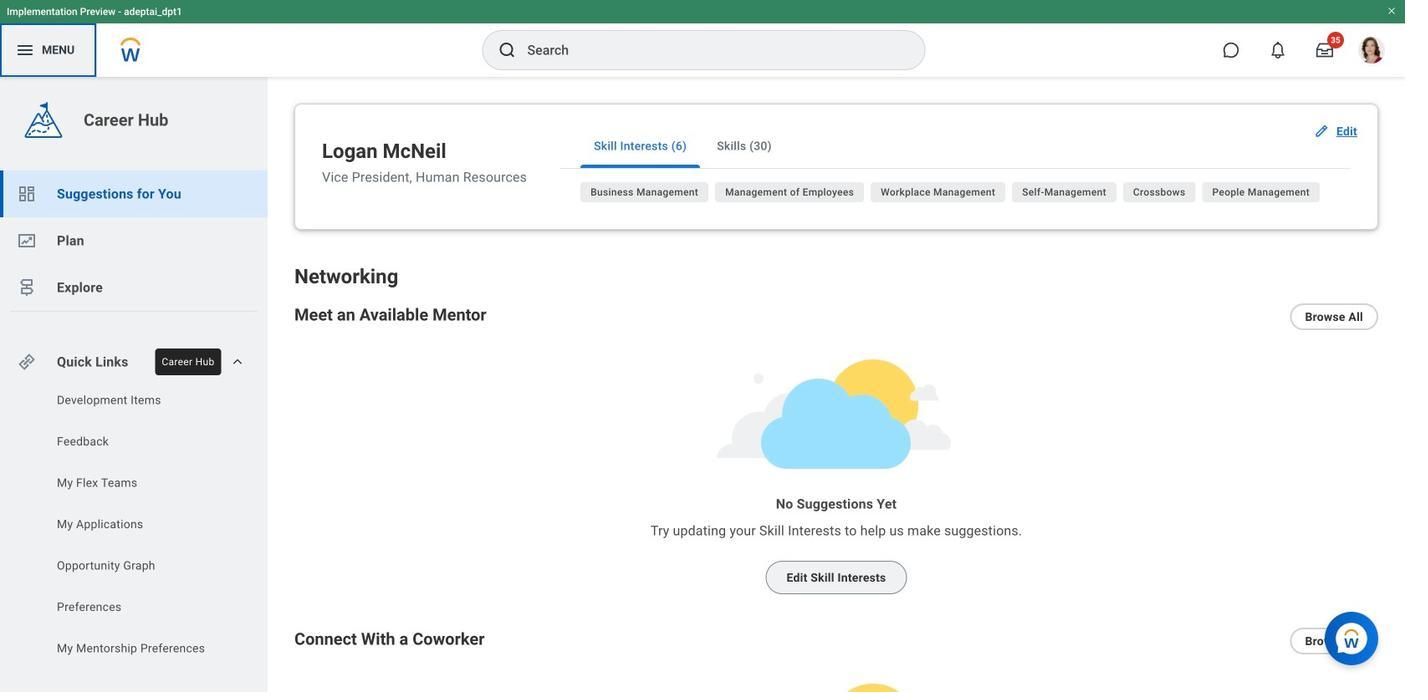 Task type: vqa. For each thing, say whether or not it's contained in the screenshot.
2nd star icon from the top
no



Task type: describe. For each thing, give the bounding box(es) containing it.
timeline milestone image
[[17, 278, 37, 298]]

dashboard image
[[17, 184, 37, 204]]

edit image
[[1313, 123, 1330, 140]]

onboarding home image
[[17, 231, 37, 251]]



Task type: locate. For each thing, give the bounding box(es) containing it.
notifications large image
[[1270, 42, 1287, 59]]

list
[[0, 171, 268, 311], [581, 182, 1351, 209], [0, 392, 268, 662]]

inbox large image
[[1317, 42, 1334, 59]]

search image
[[497, 40, 517, 60]]

profile logan mcneil image
[[1359, 37, 1385, 67]]

tab list
[[561, 125, 1351, 169]]

close environment banner image
[[1387, 6, 1397, 16]]

quick links element
[[17, 346, 254, 379]]

banner
[[0, 0, 1405, 77]]

justify image
[[15, 40, 35, 60]]

chevron up small image
[[229, 354, 246, 371]]

Search Workday  search field
[[527, 32, 891, 69]]

link image
[[17, 352, 37, 372]]



